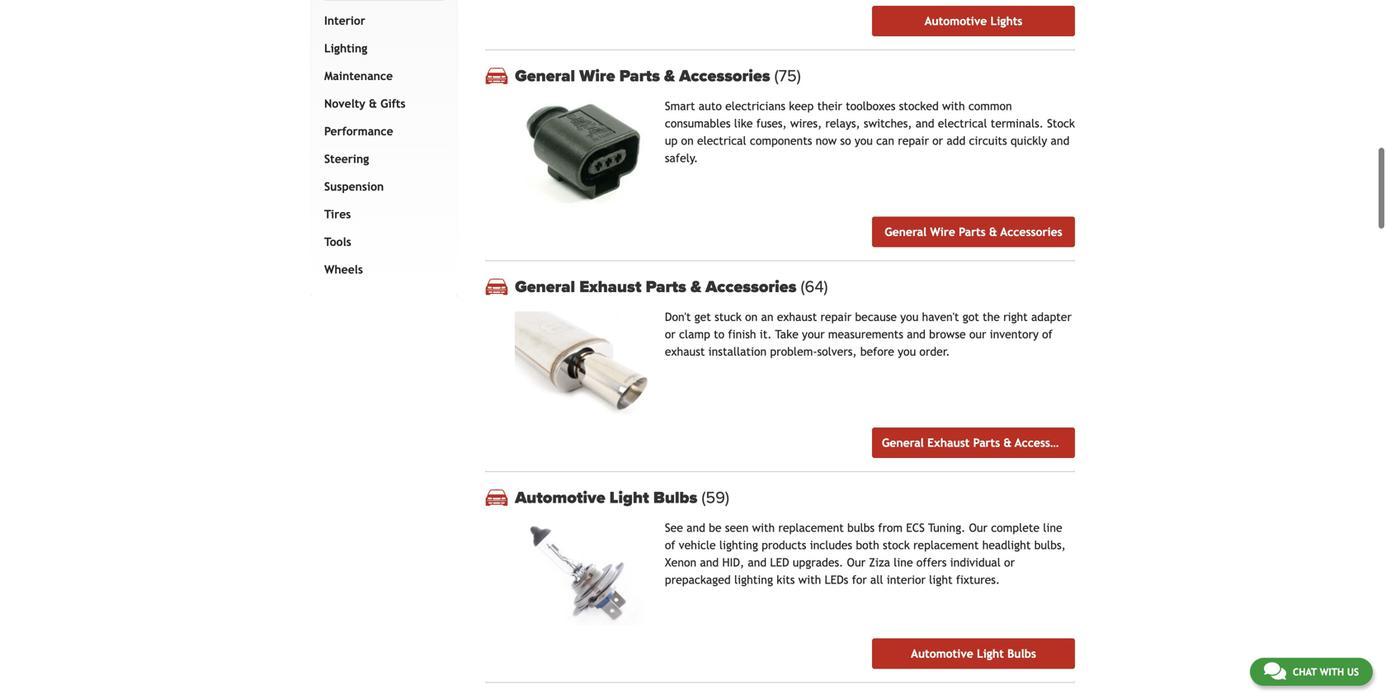 Task type: describe. For each thing, give the bounding box(es) containing it.
lights
[[991, 14, 1023, 28]]

offers
[[917, 556, 947, 569]]

with left us
[[1320, 666, 1344, 678]]

our
[[970, 328, 987, 341]]

with right seen
[[752, 521, 775, 534]]

of inside don't get stuck on an exhaust repair because you haven't got the right adapter or clamp to finish it. take your measurements and browse our inventory of exhaust installation problem-solvers, before you order.
[[1042, 328, 1053, 341]]

0 vertical spatial lighting
[[720, 538, 758, 552]]

tools link
[[321, 228, 441, 256]]

or inside don't get stuck on an exhaust repair because you haven't got the right adapter or clamp to finish it. take your measurements and browse our inventory of exhaust installation problem-solvers, before you order.
[[665, 328, 676, 341]]

and down stock
[[1051, 134, 1070, 147]]

1 vertical spatial replacement
[[914, 538, 979, 552]]

repair inside don't get stuck on an exhaust repair because you haven't got the right adapter or clamp to finish it. take your measurements and browse our inventory of exhaust installation problem-solvers, before you order.
[[821, 310, 852, 323]]

relays,
[[826, 117, 861, 130]]

lighting link
[[321, 35, 441, 62]]

bulbs for the topmost automotive light bulbs link
[[654, 488, 698, 507]]

0 vertical spatial general wire parts & accessories link
[[515, 66, 1075, 86]]

0 vertical spatial replacement
[[779, 521, 844, 534]]

hid,
[[722, 556, 745, 569]]

toolboxes
[[846, 99, 896, 113]]

don't get stuck on an exhaust repair because you haven't got the right adapter or clamp to finish it. take your measurements and browse our inventory of exhaust installation problem-solvers, before you order.
[[665, 310, 1072, 358]]

take
[[775, 328, 799, 341]]

fixtures.
[[956, 573, 1000, 586]]

automotive light bulbs thumbnail image image
[[515, 522, 652, 625]]

includes
[[810, 538, 853, 552]]

headlight
[[983, 538, 1031, 552]]

individual
[[950, 556, 1001, 569]]

see
[[665, 521, 683, 534]]

general exhaust parts & accessories for the bottom general exhaust parts & accessories link
[[882, 436, 1077, 449]]

novelty
[[324, 97, 365, 110]]

clamp
[[679, 328, 710, 341]]

0 horizontal spatial general wire parts & accessories
[[515, 66, 775, 86]]

like
[[734, 117, 753, 130]]

or inside smart auto electricians keep their toolboxes stocked with common consumables like fuses, wires, relays, switches, and electrical terminals. stock up on electrical components now so you can repair or add circuits quickly and safely.
[[933, 134, 943, 147]]

common
[[969, 99, 1012, 113]]

switches,
[[864, 117, 912, 130]]

suspension
[[324, 180, 384, 193]]

led
[[770, 556, 789, 569]]

kits
[[777, 573, 795, 586]]

1 vertical spatial general wire parts & accessories link
[[872, 217, 1075, 247]]

stock
[[1047, 117, 1075, 130]]

interior
[[324, 14, 365, 27]]

electricians
[[725, 99, 786, 113]]

be
[[709, 521, 722, 534]]

installation
[[709, 345, 767, 358]]

quickly
[[1011, 134, 1048, 147]]

up
[[665, 134, 678, 147]]

0 vertical spatial our
[[969, 521, 988, 534]]

can
[[877, 134, 895, 147]]

us
[[1347, 666, 1359, 678]]

of inside "see and be seen with replacement bulbs from ecs tuning. our complete line of vehicle lighting products includes both stock replacement headlight bulbs, xenon and hid, and led upgrades. our ziza line offers individual or prepackaged lighting kits with leds for all interior light fixtures."
[[665, 538, 676, 552]]

prepackaged
[[665, 573, 731, 586]]

ecs
[[906, 521, 925, 534]]

maintenance
[[324, 69, 393, 82]]

wire for the topmost general wire parts & accessories link
[[580, 66, 615, 86]]

performance link
[[321, 117, 441, 145]]

it.
[[760, 328, 772, 341]]

1 vertical spatial automotive light bulbs
[[911, 647, 1036, 660]]

chat with us
[[1293, 666, 1359, 678]]

automotive lights link
[[872, 6, 1075, 36]]

performance
[[324, 124, 393, 138]]

novelty & gifts
[[324, 97, 406, 110]]

browse
[[929, 328, 966, 341]]

leds
[[825, 573, 849, 586]]

now
[[816, 134, 837, 147]]

auto
[[699, 99, 722, 113]]

your
[[802, 328, 825, 341]]

lighting
[[324, 42, 367, 55]]

repair inside smart auto electricians keep their toolboxes stocked with common consumables like fuses, wires, relays, switches, and electrical terminals. stock up on electrical components now so you can repair or add circuits quickly and safely.
[[898, 134, 929, 147]]

0 vertical spatial light
[[610, 488, 649, 507]]

1 horizontal spatial light
[[977, 647, 1004, 660]]

0 vertical spatial automotive light bulbs link
[[515, 488, 1075, 507]]

get
[[695, 310, 711, 323]]

xenon
[[665, 556, 697, 569]]

smart
[[665, 99, 695, 113]]

both
[[856, 538, 880, 552]]

to
[[714, 328, 725, 341]]

interior
[[887, 573, 926, 586]]

tools
[[324, 235, 351, 248]]

finish
[[728, 328, 756, 341]]

tires link
[[321, 200, 441, 228]]

seen
[[725, 521, 749, 534]]

tires
[[324, 207, 351, 221]]

order.
[[920, 345, 950, 358]]

steering link
[[321, 145, 441, 173]]

general wire parts & accessories thumbnail image image
[[515, 101, 652, 203]]

light
[[929, 573, 953, 586]]

and inside don't get stuck on an exhaust repair because you haven't got the right adapter or clamp to finish it. take your measurements and browse our inventory of exhaust installation problem-solvers, before you order.
[[907, 328, 926, 341]]

stock
[[883, 538, 910, 552]]

terminals.
[[991, 117, 1044, 130]]

& for the topmost general wire parts & accessories link
[[664, 66, 675, 86]]

maintenance link
[[321, 62, 441, 90]]

general purpose subcategories element
[[324, 0, 444, 0]]



Task type: vqa. For each thing, say whether or not it's contained in the screenshot.


Task type: locate. For each thing, give the bounding box(es) containing it.
automotive light bulbs up see
[[515, 488, 702, 507]]

automotive down light at right bottom
[[911, 647, 974, 660]]

of down see
[[665, 538, 676, 552]]

2 vertical spatial automotive
[[911, 647, 974, 660]]

automotive light bulbs down 'fixtures.'
[[911, 647, 1036, 660]]

0 vertical spatial automotive light bulbs
[[515, 488, 702, 507]]

1 vertical spatial lighting
[[734, 573, 773, 586]]

0 horizontal spatial repair
[[821, 310, 852, 323]]

exhaust up take
[[777, 310, 817, 323]]

automotive
[[925, 14, 987, 28], [515, 488, 605, 507], [911, 647, 974, 660]]

0 horizontal spatial light
[[610, 488, 649, 507]]

1 horizontal spatial general exhaust parts & accessories
[[882, 436, 1077, 449]]

the
[[983, 310, 1000, 323]]

chat with us link
[[1250, 658, 1373, 686]]

0 horizontal spatial electrical
[[697, 134, 747, 147]]

0 vertical spatial bulbs
[[654, 488, 698, 507]]

so
[[840, 134, 851, 147]]

1 horizontal spatial electrical
[[938, 117, 987, 130]]

0 vertical spatial general wire parts & accessories
[[515, 66, 775, 86]]

0 vertical spatial on
[[681, 134, 694, 147]]

automotive light bulbs link up products
[[515, 488, 1075, 507]]

0 vertical spatial general exhaust parts & accessories link
[[515, 277, 1075, 297]]

1 horizontal spatial automotive light bulbs
[[911, 647, 1036, 660]]

bulbs
[[848, 521, 875, 534]]

1 vertical spatial exhaust
[[665, 345, 705, 358]]

adapter
[[1032, 310, 1072, 323]]

upgrades.
[[793, 556, 844, 569]]

1 vertical spatial line
[[894, 556, 913, 569]]

smart auto electricians keep their toolboxes stocked with common consumables like fuses, wires, relays, switches, and electrical terminals. stock up on electrical components now so you can repair or add circuits quickly and safely.
[[665, 99, 1075, 165]]

0 vertical spatial you
[[855, 134, 873, 147]]

and up vehicle
[[687, 521, 706, 534]]

repair up your
[[821, 310, 852, 323]]

0 horizontal spatial replacement
[[779, 521, 844, 534]]

steering
[[324, 152, 369, 165]]

1 horizontal spatial or
[[933, 134, 943, 147]]

haven't
[[922, 310, 959, 323]]

& for the bottommost general wire parts & accessories link
[[989, 225, 998, 238]]

0 vertical spatial or
[[933, 134, 943, 147]]

electrical up add
[[938, 117, 987, 130]]

0 horizontal spatial wire
[[580, 66, 615, 86]]

or left add
[[933, 134, 943, 147]]

bulbs for bottommost automotive light bulbs link
[[1008, 647, 1036, 660]]

an
[[761, 310, 774, 323]]

1 vertical spatial automotive light bulbs link
[[872, 638, 1075, 669]]

1 vertical spatial you
[[901, 310, 919, 323]]

1 vertical spatial light
[[977, 647, 1004, 660]]

1 vertical spatial general exhaust parts & accessories link
[[872, 427, 1077, 458]]

ziza
[[869, 556, 890, 569]]

0 horizontal spatial general exhaust parts & accessories
[[515, 277, 801, 297]]

all
[[871, 573, 883, 586]]

our
[[969, 521, 988, 534], [847, 556, 866, 569]]

1 horizontal spatial exhaust
[[777, 310, 817, 323]]

and up prepackaged
[[700, 556, 719, 569]]

0 horizontal spatial or
[[665, 328, 676, 341]]

problem-
[[770, 345, 817, 358]]

1 vertical spatial electrical
[[697, 134, 747, 147]]

general exhaust parts & accessories thumbnail image image
[[515, 312, 652, 414]]

with inside smart auto electricians keep their toolboxes stocked with common consumables like fuses, wires, relays, switches, and electrical terminals. stock up on electrical components now so you can repair or add circuits quickly and safely.
[[942, 99, 965, 113]]

suspension link
[[321, 173, 441, 200]]

novelty & gifts link
[[321, 90, 441, 117]]

consumables
[[665, 117, 731, 130]]

general exhaust parts & accessories
[[515, 277, 801, 297], [882, 436, 1077, 449]]

2 vertical spatial or
[[1004, 556, 1015, 569]]

accessories
[[679, 66, 770, 86], [1001, 225, 1063, 238], [706, 277, 797, 297], [1015, 436, 1077, 449]]

lighting down hid, at the right bottom of the page
[[734, 573, 773, 586]]

right
[[1004, 310, 1028, 323]]

0 vertical spatial exhaust
[[777, 310, 817, 323]]

1 vertical spatial of
[[665, 538, 676, 552]]

automotive left the lights
[[925, 14, 987, 28]]

replacement up includes
[[779, 521, 844, 534]]

general exhaust parts & accessories for topmost general exhaust parts & accessories link
[[515, 277, 801, 297]]

our up for
[[847, 556, 866, 569]]

1 horizontal spatial of
[[1042, 328, 1053, 341]]

on left an
[[745, 310, 758, 323]]

and left led
[[748, 556, 767, 569]]

1 horizontal spatial on
[[745, 310, 758, 323]]

automotive up automotive light bulbs thumbnail image
[[515, 488, 605, 507]]

or down headlight
[[1004, 556, 1015, 569]]

line up bulbs,
[[1043, 521, 1063, 534]]

before
[[861, 345, 895, 358]]

measurements
[[828, 328, 904, 341]]

0 horizontal spatial line
[[894, 556, 913, 569]]

electrical down like
[[697, 134, 747, 147]]

bulbs
[[654, 488, 698, 507], [1008, 647, 1036, 660]]

don't
[[665, 310, 691, 323]]

wires,
[[791, 117, 822, 130]]

0 vertical spatial electrical
[[938, 117, 987, 130]]

1 vertical spatial bulbs
[[1008, 647, 1036, 660]]

lighting down seen
[[720, 538, 758, 552]]

1 vertical spatial on
[[745, 310, 758, 323]]

2 vertical spatial you
[[898, 345, 916, 358]]

wheels
[[324, 263, 363, 276]]

see and be seen with replacement bulbs from ecs tuning. our complete line of vehicle lighting products includes both stock replacement headlight bulbs, xenon and hid, and led upgrades. our ziza line offers individual or prepackaged lighting kits with leds for all interior light fixtures.
[[665, 521, 1066, 586]]

0 horizontal spatial our
[[847, 556, 866, 569]]

0 vertical spatial wire
[[580, 66, 615, 86]]

and
[[916, 117, 935, 130], [1051, 134, 1070, 147], [907, 328, 926, 341], [687, 521, 706, 534], [700, 556, 719, 569], [748, 556, 767, 569]]

1 vertical spatial our
[[847, 556, 866, 569]]

you left haven't
[[901, 310, 919, 323]]

of down adapter
[[1042, 328, 1053, 341]]

comments image
[[1264, 661, 1287, 681]]

tuning.
[[928, 521, 966, 534]]

&
[[664, 66, 675, 86], [369, 97, 377, 110], [989, 225, 998, 238], [691, 277, 701, 297], [1004, 436, 1012, 449]]

0 horizontal spatial on
[[681, 134, 694, 147]]

safely.
[[665, 151, 698, 165]]

our right tuning.
[[969, 521, 988, 534]]

with
[[942, 99, 965, 113], [752, 521, 775, 534], [799, 573, 821, 586], [1320, 666, 1344, 678]]

and up order.
[[907, 328, 926, 341]]

circuits
[[969, 134, 1007, 147]]

with down upgrades.
[[799, 573, 821, 586]]

their
[[817, 99, 842, 113]]

0 vertical spatial exhaust
[[580, 277, 642, 297]]

or inside "see and be seen with replacement bulbs from ecs tuning. our complete line of vehicle lighting products includes both stock replacement headlight bulbs, xenon and hid, and led upgrades. our ziza line offers individual or prepackaged lighting kits with leds for all interior light fixtures."
[[1004, 556, 1015, 569]]

& for topmost general exhaust parts & accessories link
[[691, 277, 701, 297]]

1 horizontal spatial repair
[[898, 134, 929, 147]]

0 horizontal spatial of
[[665, 538, 676, 552]]

gifts
[[381, 97, 406, 110]]

1 vertical spatial automotive
[[515, 488, 605, 507]]

0 horizontal spatial automotive light bulbs
[[515, 488, 702, 507]]

on
[[681, 134, 694, 147], [745, 310, 758, 323]]

you
[[855, 134, 873, 147], [901, 310, 919, 323], [898, 345, 916, 358]]

lighting
[[720, 538, 758, 552], [734, 573, 773, 586]]

1 horizontal spatial wire
[[930, 225, 956, 238]]

general wire parts & accessories
[[515, 66, 775, 86], [885, 225, 1063, 238]]

0 vertical spatial general exhaust parts & accessories
[[515, 277, 801, 297]]

electrical
[[938, 117, 987, 130], [697, 134, 747, 147]]

0 horizontal spatial exhaust
[[665, 345, 705, 358]]

you right so
[[855, 134, 873, 147]]

0 vertical spatial of
[[1042, 328, 1053, 341]]

on inside don't get stuck on an exhaust repair because you haven't got the right adapter or clamp to finish it. take your measurements and browse our inventory of exhaust installation problem-solvers, before you order.
[[745, 310, 758, 323]]

fuses,
[[757, 117, 787, 130]]

0 vertical spatial line
[[1043, 521, 1063, 534]]

exhaust
[[580, 277, 642, 297], [928, 436, 970, 449]]

because
[[855, 310, 897, 323]]

line up interior
[[894, 556, 913, 569]]

with right stocked
[[942, 99, 965, 113]]

1 horizontal spatial line
[[1043, 521, 1063, 534]]

1 horizontal spatial exhaust
[[928, 436, 970, 449]]

light
[[610, 488, 649, 507], [977, 647, 1004, 660]]

bulbs,
[[1035, 538, 1066, 552]]

interior link
[[321, 7, 441, 35]]

chat
[[1293, 666, 1317, 678]]

wire
[[580, 66, 615, 86], [930, 225, 956, 238]]

you inside smart auto electricians keep their toolboxes stocked with common consumables like fuses, wires, relays, switches, and electrical terminals. stock up on electrical components now so you can repair or add circuits quickly and safely.
[[855, 134, 873, 147]]

1 vertical spatial exhaust
[[928, 436, 970, 449]]

or
[[933, 134, 943, 147], [665, 328, 676, 341], [1004, 556, 1015, 569]]

wire for the bottommost general wire parts & accessories link
[[930, 225, 956, 238]]

wheels link
[[321, 256, 441, 283]]

and down stocked
[[916, 117, 935, 130]]

exhaust down clamp
[[665, 345, 705, 358]]

or down don't
[[665, 328, 676, 341]]

on right up
[[681, 134, 694, 147]]

1 vertical spatial wire
[[930, 225, 956, 238]]

0 vertical spatial repair
[[898, 134, 929, 147]]

solvers,
[[817, 345, 857, 358]]

automotive inside automotive lights link
[[925, 14, 987, 28]]

2 horizontal spatial or
[[1004, 556, 1015, 569]]

1 horizontal spatial our
[[969, 521, 988, 534]]

automotive lights
[[925, 14, 1023, 28]]

inventory
[[990, 328, 1039, 341]]

1 horizontal spatial replacement
[[914, 538, 979, 552]]

0 horizontal spatial exhaust
[[580, 277, 642, 297]]

you left order.
[[898, 345, 916, 358]]

components
[[750, 134, 812, 147]]

parts
[[620, 66, 660, 86], [959, 225, 986, 238], [646, 277, 687, 297], [973, 436, 1000, 449]]

1 vertical spatial repair
[[821, 310, 852, 323]]

1 horizontal spatial bulbs
[[1008, 647, 1036, 660]]

1 vertical spatial general wire parts & accessories
[[885, 225, 1063, 238]]

on inside smart auto electricians keep their toolboxes stocked with common consumables like fuses, wires, relays, switches, and electrical terminals. stock up on electrical components now so you can repair or add circuits quickly and safely.
[[681, 134, 694, 147]]

1 vertical spatial general exhaust parts & accessories
[[882, 436, 1077, 449]]

0 horizontal spatial bulbs
[[654, 488, 698, 507]]

replacement down tuning.
[[914, 538, 979, 552]]

repair right can
[[898, 134, 929, 147]]

general
[[515, 66, 575, 86], [885, 225, 927, 238], [515, 277, 575, 297], [882, 436, 924, 449]]

replacement
[[779, 521, 844, 534], [914, 538, 979, 552]]

& for the bottom general exhaust parts & accessories link
[[1004, 436, 1012, 449]]

line
[[1043, 521, 1063, 534], [894, 556, 913, 569]]

vehicle
[[679, 538, 716, 552]]

0 vertical spatial automotive
[[925, 14, 987, 28]]

automotive light bulbs link down 'fixtures.'
[[872, 638, 1075, 669]]

add
[[947, 134, 966, 147]]

1 vertical spatial or
[[665, 328, 676, 341]]

complete
[[991, 521, 1040, 534]]

got
[[963, 310, 979, 323]]

1 horizontal spatial general wire parts & accessories
[[885, 225, 1063, 238]]



